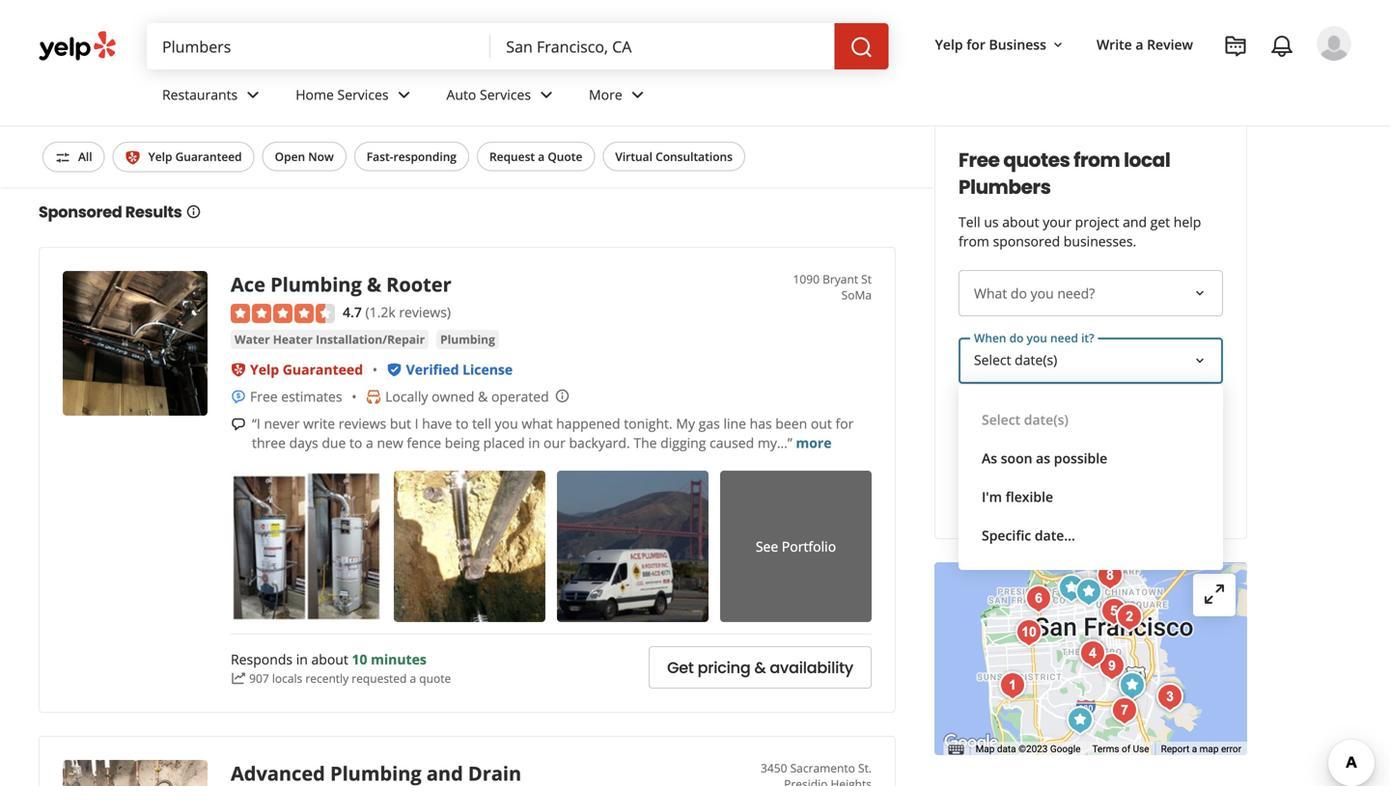 Task type: describe. For each thing, give the bounding box(es) containing it.
sponsored
[[993, 232, 1060, 251]]

your
[[1043, 213, 1072, 231]]

installation/repair
[[316, 332, 425, 348]]

get started
[[1049, 484, 1134, 506]]

locally owned & operated
[[385, 388, 549, 406]]

select date(s) button
[[974, 401, 1208, 439]]

request a quote button
[[477, 142, 595, 171]]

san
[[345, 82, 389, 114]]

when do you need it?
[[974, 330, 1095, 346]]

search image
[[850, 36, 873, 59]]

local
[[1124, 147, 1171, 174]]

best
[[114, 82, 164, 114]]

about for your
[[1003, 213, 1040, 231]]

none field "find"
[[162, 36, 475, 57]]

1 horizontal spatial yelp guaranteed
[[250, 361, 363, 379]]

now
[[308, 149, 334, 165]]

fence
[[407, 434, 441, 453]]

responds
[[231, 651, 293, 669]]

16 free estimates v2 image
[[231, 390, 246, 405]]

auto services
[[447, 86, 531, 104]]

as
[[1036, 450, 1051, 468]]

i'm
[[982, 488, 1002, 506]]

quotes
[[1004, 147, 1070, 174]]

virtual consultations
[[615, 149, 733, 165]]

auto services link
[[431, 70, 574, 126]]

portfolio
[[782, 538, 836, 556]]

1090
[[793, 271, 820, 287]]

my
[[676, 415, 695, 433]]

heater
[[273, 332, 313, 348]]

get for get pricing & availability
[[667, 658, 694, 680]]

& for availability
[[755, 658, 766, 680]]

restaurants
[[162, 86, 238, 104]]

the
[[634, 434, 657, 453]]

pricing
[[698, 658, 751, 680]]

recently
[[305, 671, 349, 687]]

24 chevron down v2 image for more
[[626, 83, 650, 107]]

flexible
[[1006, 488, 1054, 506]]

4.7
[[343, 303, 362, 321]]

0 horizontal spatial home services link
[[94, 66, 179, 82]]

0 vertical spatial home
[[94, 66, 129, 82]]

more link
[[796, 434, 832, 453]]

what
[[974, 284, 1007, 303]]

& for rooter
[[367, 271, 381, 298]]

0 horizontal spatial plumbing
[[270, 271, 362, 298]]

estimates
[[281, 388, 342, 406]]

st
[[862, 271, 872, 287]]

services for 24 chevron down v2 image in the auto services link
[[480, 86, 531, 104]]

1 vertical spatial to
[[350, 434, 362, 453]]

907
[[249, 671, 269, 687]]

for inside "i never write reviews but i have to tell you what happened tonight. my gas line has been out for three days due to a new fence being placed in our backyard. the digging caused my…"
[[836, 415, 854, 433]]

locals
[[272, 671, 302, 687]]

0 vertical spatial to
[[456, 415, 469, 433]]

new
[[377, 434, 403, 453]]

16 trending v2 image
[[231, 672, 246, 687]]

reviews)
[[399, 303, 451, 321]]

water heater installation/repair button
[[231, 330, 429, 350]]

code
[[1035, 420, 1065, 438]]

enter
[[974, 420, 1008, 438]]

virtual consultations button
[[603, 142, 745, 171]]

you for need?
[[1031, 284, 1054, 303]]

it?
[[1082, 330, 1095, 346]]

review
[[1147, 35, 1194, 54]]

need
[[1051, 330, 1079, 346]]

verified
[[406, 361, 459, 379]]

tell us about your project and get help from sponsored businesses.
[[959, 213, 1202, 251]]

1 vertical spatial yelp guaranteed button
[[250, 361, 363, 379]]

services for 24 chevron down v2 icon
[[338, 86, 389, 104]]

fast-
[[367, 149, 394, 165]]

get pricing & availability button
[[649, 647, 872, 690]]

i'm flexible
[[982, 488, 1054, 506]]

do for what
[[1011, 284, 1027, 303]]

operated
[[491, 388, 549, 406]]

st.
[[858, 761, 872, 777]]

soon
[[1001, 450, 1033, 468]]

results
[[125, 201, 182, 223]]

a inside "i never write reviews but i have to tell you what happened tonight. my gas line has been out for three days due to a new fence being placed in our backyard. the digging caused my…"
[[366, 434, 374, 453]]

from inside free quotes from local plumbers
[[1074, 147, 1120, 174]]

john s. image
[[1317, 26, 1352, 61]]

locally
[[385, 388, 428, 406]]

yelp guaranteed inside "button"
[[148, 149, 242, 165]]

all
[[78, 149, 92, 165]]

get started button
[[959, 473, 1223, 516]]

ace plumbing & rooter link
[[231, 271, 452, 298]]

Find text field
[[162, 36, 475, 57]]

16 locally owned v2 image
[[366, 390, 382, 405]]

(1.2k
[[365, 303, 396, 321]]

get
[[1151, 213, 1170, 231]]

1 horizontal spatial home services link
[[280, 70, 431, 126]]

4.7 (1.2k reviews)
[[343, 303, 451, 321]]

project
[[1075, 213, 1120, 231]]

top 10 best plumbers near san francisco, california
[[39, 82, 632, 114]]

3450
[[761, 761, 787, 777]]

i
[[415, 415, 419, 433]]

water
[[235, 332, 270, 348]]

our
[[544, 434, 566, 453]]

filters group
[[39, 142, 749, 172]]

907 locals recently requested a quote
[[249, 671, 451, 687]]

tonight.
[[624, 415, 673, 433]]

minutes
[[371, 651, 427, 669]]

sponsored
[[39, 201, 122, 223]]

plumbing inside button
[[440, 332, 495, 348]]

business categories element
[[147, 70, 1352, 126]]



Task type: vqa. For each thing, say whether or not it's contained in the screenshot.
16 chevron right v2 icon
yes



Task type: locate. For each thing, give the bounding box(es) containing it.
see
[[756, 538, 779, 556]]

yelp guaranteed button
[[113, 142, 255, 172], [250, 361, 363, 379]]

do right when
[[1010, 330, 1024, 346]]

tell
[[959, 213, 981, 231]]

select
[[982, 411, 1021, 429]]

from left local
[[1074, 147, 1120, 174]]

home inside business categories element
[[296, 86, 334, 104]]

plumbers
[[210, 66, 265, 82], [169, 82, 280, 114], [959, 174, 1051, 201]]

more
[[589, 86, 623, 104]]

2 horizontal spatial services
[[480, 86, 531, 104]]

1 horizontal spatial to
[[456, 415, 469, 433]]

1 horizontal spatial for
[[967, 35, 986, 54]]

24 chevron down v2 image down plumbers link on the top of page
[[242, 83, 265, 107]]

sponsored results
[[39, 201, 182, 223]]

1 vertical spatial for
[[836, 415, 854, 433]]

from down 'tell'
[[959, 232, 990, 251]]

"i never write reviews but i have to tell you what happened tonight. my gas line has been out for three days due to a new fence being placed in our backyard. the digging caused my…"
[[252, 415, 854, 453]]

rooter
[[386, 271, 452, 298]]

16 filter v2 image
[[55, 150, 70, 166]]

sacramento
[[790, 761, 855, 777]]

out
[[811, 415, 832, 433]]

water heater installation/repair
[[235, 332, 425, 348]]

get pricing & availability
[[667, 658, 854, 680]]

0 vertical spatial do
[[1011, 284, 1027, 303]]

owned
[[432, 388, 475, 406]]

you
[[1031, 284, 1054, 303], [1027, 330, 1048, 346], [495, 415, 518, 433]]

select date(s)
[[982, 411, 1069, 429]]

16 chevron down v2 image
[[1051, 37, 1066, 53]]

in inside "i never write reviews but i have to tell you what happened tonight. my gas line has been out for three days due to a new fence being placed in our backyard. the digging caused my…"
[[528, 434, 540, 453]]

1 horizontal spatial home
[[296, 86, 334, 104]]

yelp down "water"
[[250, 361, 279, 379]]

top
[[39, 82, 82, 114]]

2 horizontal spatial yelp
[[935, 35, 963, 54]]

happened
[[556, 415, 621, 433]]

info icon image
[[555, 389, 570, 404], [555, 389, 570, 404]]

0 vertical spatial in
[[528, 434, 540, 453]]

home services left 16 chevron right v2 image
[[94, 66, 179, 82]]

fast-responding button
[[354, 142, 469, 171]]

1 horizontal spatial free
[[959, 147, 1000, 174]]

1 vertical spatial in
[[296, 651, 308, 669]]

0 vertical spatial get
[[1049, 484, 1075, 506]]

for
[[967, 35, 986, 54], [836, 415, 854, 433]]

1 horizontal spatial yelp
[[250, 361, 279, 379]]

When do you need it? field
[[959, 338, 1223, 571]]

0 horizontal spatial &
[[367, 271, 381, 298]]

& for operated
[[478, 388, 488, 406]]

none field near
[[506, 36, 819, 57]]

1 horizontal spatial guaranteed
[[283, 361, 363, 379]]

need?
[[1058, 284, 1095, 303]]

plumbing link
[[437, 330, 499, 350]]

a inside button
[[538, 149, 545, 165]]

0 horizontal spatial yelp guaranteed
[[148, 149, 242, 165]]

when
[[974, 330, 1007, 346]]

1 vertical spatial guaranteed
[[283, 361, 363, 379]]

24 chevron down v2 image inside more link
[[626, 83, 650, 107]]

yelp guaranteed up 16 info v2 image
[[148, 149, 242, 165]]

yelp guaranteed up estimates
[[250, 361, 363, 379]]

fast-responding
[[367, 149, 457, 165]]

free right 16 free estimates v2 icon
[[250, 388, 278, 406]]

do for when
[[1010, 330, 1024, 346]]

to up being
[[456, 415, 469, 433]]

none field up more link
[[506, 36, 819, 57]]

2 none field from the left
[[506, 36, 819, 57]]

0 vertical spatial &
[[367, 271, 381, 298]]

None search field
[[147, 23, 893, 70]]

you left need
[[1027, 330, 1048, 346]]

0 horizontal spatial yelp
[[148, 149, 172, 165]]

get down as soon as possible
[[1049, 484, 1075, 506]]

yelp guaranteed button up estimates
[[250, 361, 363, 379]]

0 vertical spatial for
[[967, 35, 986, 54]]

0 vertical spatial you
[[1031, 284, 1054, 303]]

get
[[1049, 484, 1075, 506], [667, 658, 694, 680]]

you inside "i never write reviews but i have to tell you what happened tonight. my gas line has been out for three days due to a new fence being placed in our backyard. the digging caused my…"
[[495, 415, 518, 433]]

24 chevron down v2 image for restaurants
[[242, 83, 265, 107]]

i'm flexible button
[[974, 478, 1208, 517]]

plumbing up verified license button
[[440, 332, 495, 348]]

backyard.
[[569, 434, 630, 453]]

request
[[490, 149, 535, 165]]

iconyelpguaranteedbadgesmall image
[[231, 363, 246, 378], [231, 363, 246, 378]]

services left 24 chevron down v2 icon
[[338, 86, 389, 104]]

1 vertical spatial plumbing
[[440, 332, 495, 348]]

but
[[390, 415, 411, 433]]

0 horizontal spatial none field
[[162, 36, 475, 57]]

gas
[[699, 415, 720, 433]]

line
[[724, 415, 746, 433]]

user actions element
[[920, 24, 1379, 143]]

plumbers up restaurants
[[210, 66, 265, 82]]

free inside free quotes from local plumbers
[[959, 147, 1000, 174]]

0 horizontal spatial in
[[296, 651, 308, 669]]

0 vertical spatial 10
[[86, 82, 109, 114]]

&
[[367, 271, 381, 298], [478, 388, 488, 406], [755, 658, 766, 680]]

availability
[[770, 658, 854, 680]]

you left need?
[[1031, 284, 1054, 303]]

days
[[289, 434, 318, 453]]

about inside "tell us about your project and get help from sponsored businesses."
[[1003, 213, 1040, 231]]

plumbers inside free quotes from local plumbers
[[959, 174, 1051, 201]]

near
[[284, 82, 340, 114]]

1 horizontal spatial from
[[1074, 147, 1120, 174]]

yelp guaranteed button up 16 info v2 image
[[113, 142, 255, 172]]

Near text field
[[506, 36, 819, 57]]

1 none field from the left
[[162, 36, 475, 57]]

1 vertical spatial about
[[311, 651, 348, 669]]

0 horizontal spatial get
[[667, 658, 694, 680]]

being
[[445, 434, 480, 453]]

free quotes from local plumbers
[[959, 147, 1171, 201]]

from
[[1074, 147, 1120, 174], [959, 232, 990, 251]]

do right what
[[1011, 284, 1027, 303]]

you for need
[[1027, 330, 1048, 346]]

10
[[86, 82, 109, 114], [352, 651, 367, 669]]

1 vertical spatial yelp
[[148, 149, 172, 165]]

1 horizontal spatial get
[[1049, 484, 1075, 506]]

get for get started
[[1049, 484, 1075, 506]]

24 chevron down v2 image right more
[[626, 83, 650, 107]]

home services link left 16 chevron right v2 image
[[94, 66, 179, 82]]

home services link down "find" field
[[280, 70, 431, 126]]

1 horizontal spatial in
[[528, 434, 540, 453]]

0 vertical spatial from
[[1074, 147, 1120, 174]]

0 horizontal spatial for
[[836, 415, 854, 433]]

notifications image
[[1271, 35, 1294, 58]]

24 chevron down v2 image right auto services
[[535, 83, 558, 107]]

0 vertical spatial about
[[1003, 213, 1040, 231]]

0 horizontal spatial free
[[250, 388, 278, 406]]

24 chevron down v2 image
[[242, 83, 265, 107], [535, 83, 558, 107], [626, 83, 650, 107]]

3 24 chevron down v2 image from the left
[[626, 83, 650, 107]]

enter zip code
[[974, 420, 1065, 438]]

never
[[264, 415, 300, 433]]

0 vertical spatial yelp guaranteed button
[[113, 142, 255, 172]]

& up tell
[[478, 388, 488, 406]]

open
[[275, 149, 305, 165]]

& up (1.2k on the top
[[367, 271, 381, 298]]

ace
[[231, 271, 265, 298]]

"i
[[252, 415, 261, 433]]

write a review link
[[1089, 27, 1201, 62]]

0 vertical spatial guaranteed
[[175, 149, 242, 165]]

yelp for business button
[[928, 27, 1074, 62]]

plumbers right the best
[[169, 82, 280, 114]]

quote
[[419, 671, 451, 687]]

2 vertical spatial yelp
[[250, 361, 279, 379]]

4.7 star rating image
[[231, 304, 335, 324]]

in
[[528, 434, 540, 453], [296, 651, 308, 669]]

1 vertical spatial 10
[[352, 651, 367, 669]]

do
[[1011, 284, 1027, 303], [1010, 330, 1024, 346]]

1 vertical spatial yelp guaranteed
[[250, 361, 363, 379]]

services
[[132, 66, 179, 82], [338, 86, 389, 104], [480, 86, 531, 104]]

yelp for business
[[935, 35, 1047, 54]]

1 vertical spatial &
[[478, 388, 488, 406]]

0 vertical spatial yelp guaranteed
[[148, 149, 242, 165]]

0 horizontal spatial services
[[132, 66, 179, 82]]

0 vertical spatial plumbing
[[270, 271, 362, 298]]

projects image
[[1224, 35, 1248, 58]]

0 horizontal spatial guaranteed
[[175, 149, 242, 165]]

tell
[[472, 415, 491, 433]]

1 vertical spatial free
[[250, 388, 278, 406]]

guaranteed inside "button"
[[175, 149, 242, 165]]

plumbing button
[[437, 330, 499, 350]]

yelp guaranteed
[[148, 149, 242, 165], [250, 361, 363, 379]]

24 chevron down v2 image inside restaurants "link"
[[242, 83, 265, 107]]

1 vertical spatial home
[[296, 86, 334, 104]]

home services inside business categories element
[[296, 86, 389, 104]]

more
[[796, 434, 832, 453]]

plumbing up 4.7 star rating image
[[270, 271, 362, 298]]

1 horizontal spatial services
[[338, 86, 389, 104]]

plumbing
[[270, 271, 362, 298], [440, 332, 495, 348]]

guaranteed up estimates
[[283, 361, 363, 379]]

specific date...
[[982, 527, 1076, 545]]

& right the pricing
[[755, 658, 766, 680]]

guaranteed up 16 info v2 image
[[175, 149, 242, 165]]

digging
[[661, 434, 706, 453]]

1 vertical spatial home services
[[296, 86, 389, 104]]

home down "find" text field
[[296, 86, 334, 104]]

24 chevron down v2 image
[[393, 83, 416, 107]]

for left business
[[967, 35, 986, 54]]

& inside button
[[755, 658, 766, 680]]

help
[[1174, 213, 1202, 231]]

services left 16 chevron right v2 image
[[132, 66, 179, 82]]

as soon as possible button
[[974, 439, 1208, 478]]

about up recently
[[311, 651, 348, 669]]

free left quotes
[[959, 147, 1000, 174]]

0 horizontal spatial to
[[350, 434, 362, 453]]

none field up the near
[[162, 36, 475, 57]]

1 horizontal spatial plumbing
[[440, 332, 495, 348]]

specific date... button
[[974, 517, 1208, 555]]

16 speech v2 image
[[231, 417, 246, 433]]

about up sponsored at the top
[[1003, 213, 1040, 231]]

0 vertical spatial free
[[959, 147, 1000, 174]]

0 horizontal spatial from
[[959, 232, 990, 251]]

2 horizontal spatial &
[[755, 658, 766, 680]]

and
[[1123, 213, 1147, 231]]

yelp inside filters group
[[148, 149, 172, 165]]

started
[[1079, 484, 1134, 506]]

write
[[303, 415, 335, 433]]

What do you need? field
[[959, 270, 1223, 317]]

1 24 chevron down v2 image from the left
[[242, 83, 265, 107]]

francisco,
[[394, 82, 513, 114]]

10 right top
[[86, 82, 109, 114]]

in down what
[[528, 434, 540, 453]]

as
[[982, 450, 998, 468]]

None field
[[162, 36, 475, 57], [506, 36, 819, 57]]

1 vertical spatial from
[[959, 232, 990, 251]]

0 vertical spatial home services
[[94, 66, 179, 82]]

get inside button
[[667, 658, 694, 680]]

what do you need?
[[974, 284, 1095, 303]]

2 vertical spatial you
[[495, 415, 518, 433]]

yelp inside button
[[935, 35, 963, 54]]

home services down "find" field
[[296, 86, 389, 104]]

request a quote
[[490, 149, 583, 165]]

1 horizontal spatial &
[[478, 388, 488, 406]]

for right out on the bottom right
[[836, 415, 854, 433]]

1 horizontal spatial 10
[[352, 651, 367, 669]]

16 chevron right v2 image
[[187, 66, 202, 82]]

verified license button
[[406, 361, 513, 379]]

home services
[[94, 66, 179, 82], [296, 86, 389, 104]]

0 horizontal spatial home services
[[94, 66, 179, 82]]

0 vertical spatial yelp
[[935, 35, 963, 54]]

in up locals
[[296, 651, 308, 669]]

for inside button
[[967, 35, 986, 54]]

2 24 chevron down v2 image from the left
[[535, 83, 558, 107]]

2 vertical spatial &
[[755, 658, 766, 680]]

  text field
[[959, 406, 1223, 452]]

get left the pricing
[[667, 658, 694, 680]]

get inside button
[[1049, 484, 1075, 506]]

16 yelp guaranteed v2 image
[[125, 150, 141, 166]]

to down the reviews
[[350, 434, 362, 453]]

water heater installation/repair link
[[231, 330, 429, 350]]

yelp left business
[[935, 35, 963, 54]]

3450 sacramento st.
[[761, 761, 872, 777]]

0 horizontal spatial 10
[[86, 82, 109, 114]]

home right top
[[94, 66, 129, 82]]

all button
[[42, 142, 105, 172]]

you up placed
[[495, 415, 518, 433]]

2 horizontal spatial 24 chevron down v2 image
[[626, 83, 650, 107]]

0 horizontal spatial 24 chevron down v2 image
[[242, 83, 265, 107]]

free for free estimates
[[250, 388, 278, 406]]

1 horizontal spatial home services
[[296, 86, 389, 104]]

24 chevron down v2 image inside auto services link
[[535, 83, 558, 107]]

1 horizontal spatial none field
[[506, 36, 819, 57]]

1 vertical spatial get
[[667, 658, 694, 680]]

open now button
[[262, 142, 346, 171]]

free for free quotes from local plumbers
[[959, 147, 1000, 174]]

about for 10
[[311, 651, 348, 669]]

10 up 907 locals recently requested a quote
[[352, 651, 367, 669]]

1 horizontal spatial 24 chevron down v2 image
[[535, 83, 558, 107]]

plumbers up us
[[959, 174, 1051, 201]]

16 info v2 image
[[186, 204, 201, 219]]

1090 bryant st soma
[[793, 271, 872, 303]]

24 chevron down v2 image for auto services
[[535, 83, 558, 107]]

consultations
[[656, 149, 733, 165]]

0 horizontal spatial about
[[311, 651, 348, 669]]

0 horizontal spatial home
[[94, 66, 129, 82]]

1 vertical spatial you
[[1027, 330, 1048, 346]]

yelp right 16 yelp guaranteed v2 icon
[[148, 149, 172, 165]]

guaranteed
[[175, 149, 242, 165], [283, 361, 363, 379]]

services right auto
[[480, 86, 531, 104]]

from inside "tell us about your project and get help from sponsored businesses."
[[959, 232, 990, 251]]

has
[[750, 415, 772, 433]]

1 horizontal spatial about
[[1003, 213, 1040, 231]]

1 vertical spatial do
[[1010, 330, 1024, 346]]

16 verified v2 image
[[387, 363, 402, 378]]



